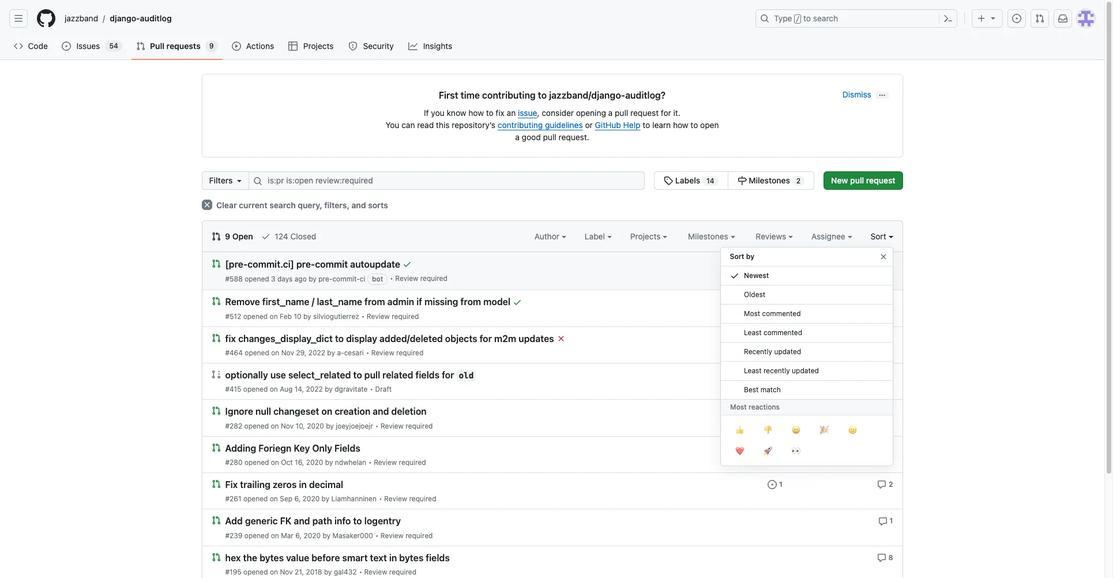 Task type: locate. For each thing, give the bounding box(es) containing it.
1 link
[[768, 296, 783, 307], [768, 479, 783, 489], [878, 515, 893, 526]]

open pull request element for [pre-commit.ci] pre-commit autoupdate
[[211, 258, 221, 268]]

1 open pull request element from the top
[[211, 258, 221, 268]]

54
[[109, 42, 118, 50]]

decimal
[[309, 480, 343, 490]]

sort for sort by
[[730, 252, 745, 261]]

x image
[[202, 200, 212, 210]]

pre- up ago
[[296, 259, 315, 270]]

commented for least commented
[[764, 328, 802, 337]]

Search all issues text field
[[249, 171, 645, 190]]

1 horizontal spatial projects
[[630, 231, 663, 241]]

on left mar
[[271, 531, 279, 540]]

code link
[[9, 37, 53, 55]]

null
[[255, 406, 271, 417]]

2 link for pull
[[878, 369, 893, 380]]

0 vertical spatial comment image
[[877, 297, 886, 307]]

comment image for 4
[[877, 297, 886, 307]]

0 vertical spatial least
[[744, 328, 762, 337]]

1 least from the top
[[744, 328, 762, 337]]

open pull request element left adding
[[211, 442, 221, 452]]

on left sep
[[270, 495, 278, 503]]

sort inside popup button
[[871, 231, 887, 241]]

• right ndwhelan link at the bottom of the page
[[369, 458, 372, 467]]

1 up 8
[[890, 516, 893, 525]]

to inside add generic fk and path info to logentry #239             opened on mar 6, 2020 by masaker000 • review required
[[353, 516, 362, 526]]

1 bytes from the left
[[260, 553, 284, 563]]

0 horizontal spatial /
[[103, 14, 105, 23]]

1 vertical spatial search
[[270, 200, 296, 210]]

on inside optionally use select_related to pull related fields for old #415             opened on aug 14, 2022 by dgravitate • draft
[[270, 385, 278, 394]]

8
[[889, 553, 893, 562]]

1 open pull request image from the top
[[211, 259, 221, 268]]

0 vertical spatial sort
[[871, 231, 887, 241]]

1 / 6 checks ok image
[[556, 334, 566, 343]]

by right 2018
[[324, 568, 332, 576]]

2 vertical spatial 1 link
[[878, 515, 893, 526]]

on left aug
[[270, 385, 278, 394]]

review required link
[[395, 274, 448, 283], [367, 312, 419, 321], [371, 348, 424, 357], [381, 421, 433, 430], [374, 458, 426, 467], [384, 495, 436, 503], [381, 531, 433, 540], [364, 568, 417, 576]]

open pull request element left fix
[[211, 479, 221, 489]]

/ inside jazzband / django-auditlog
[[103, 14, 105, 23]]

display
[[346, 333, 377, 344]]

most for most reactions
[[730, 403, 747, 411]]

1 for fix trailing zeros in decimal
[[779, 480, 783, 489]]

reviews
[[756, 231, 789, 241]]

bytes right text
[[399, 553, 424, 563]]

2018
[[306, 568, 322, 576]]

1 horizontal spatial milestones
[[749, 175, 790, 185]]

1 vertical spatial commented
[[764, 328, 802, 337]]

fields
[[416, 370, 440, 380], [426, 553, 450, 563]]

9 open link
[[211, 230, 253, 242]]

none search field containing filters
[[202, 171, 815, 190]]

pull down contributing guidelines link on the top
[[543, 132, 557, 142]]

1 up "most commented" on the bottom right
[[779, 297, 783, 306]]

git pull request image left 9 open
[[211, 232, 221, 241]]

text
[[370, 553, 387, 563]]

by down the decimal
[[322, 495, 330, 503]]

opened inside optionally use select_related to pull related fields for old #415             opened on aug 14, 2022 by dgravitate • draft
[[243, 385, 268, 394]]

review inside add generic fk and path info to logentry #239             opened on mar 6, 2020 by masaker000 • review required
[[381, 531, 404, 540]]

#239
[[225, 531, 243, 540]]

to up repository's
[[486, 108, 494, 118]]

milestones inside popup button
[[688, 231, 731, 241]]

1 vertical spatial 1 link
[[768, 479, 783, 489]]

1 vertical spatial projects
[[630, 231, 663, 241]]

2 vertical spatial issue opened image
[[768, 297, 777, 307]]

required inside adding foriegn key only fields #280             opened on oct 16, 2020 by ndwhelan • review required
[[399, 458, 426, 467]]

nov left 21,
[[280, 568, 293, 576]]

29,
[[296, 348, 307, 357]]

draft link
[[375, 385, 392, 394]]

request
[[631, 108, 659, 118], [866, 175, 896, 185]]

2 open pull request element from the top
[[211, 296, 221, 306]]

comment image inside the 3 link
[[877, 407, 887, 416]]

1 vertical spatial sort
[[730, 252, 745, 261]]

open pull request image left hex
[[211, 552, 221, 562]]

1 link down the 🚀 link
[[768, 479, 783, 489]]

recently
[[764, 366, 790, 375]]

1 horizontal spatial git pull request image
[[211, 232, 221, 241]]

value
[[286, 553, 309, 563]]

least recently updated
[[744, 366, 819, 375]]

👀
[[792, 445, 800, 456]]

smart
[[342, 553, 368, 563]]

review required link down logentry
[[381, 531, 433, 540]]

1 horizontal spatial bytes
[[399, 553, 424, 563]]

0 vertical spatial in
[[299, 480, 307, 490]]

3 open pull request element from the top
[[211, 333, 221, 342]]

4 open pull request image from the top
[[211, 516, 221, 525]]

opened
[[245, 275, 269, 283], [243, 312, 268, 321], [245, 348, 269, 357], [243, 385, 268, 394], [244, 421, 269, 430], [245, 458, 269, 467], [243, 495, 268, 503], [245, 531, 269, 540], [243, 568, 268, 576]]

sort up check icon
[[730, 252, 745, 261]]

code
[[28, 41, 48, 51]]

• inside fix trailing zeros in decimal #261             opened on sep 6, 2020 by liamhanninen • review required
[[379, 495, 382, 503]]

0 vertical spatial projects
[[303, 41, 334, 51]]

2 for fix trailing zeros in decimal
[[889, 480, 893, 489]]

comment image left 8
[[877, 553, 886, 562]]

issue opened image
[[1012, 14, 1022, 23], [62, 42, 71, 51], [768, 297, 777, 307]]

auditlog?
[[625, 90, 666, 100]]

sort
[[871, 231, 887, 241], [730, 252, 745, 261]]

2 horizontal spatial issue opened image
[[1012, 14, 1022, 23]]

0 vertical spatial search
[[813, 13, 838, 23]]

0 horizontal spatial a
[[515, 132, 520, 142]]

for left old
[[442, 370, 454, 380]]

actions
[[246, 41, 274, 51]]

1 for remove first_name / last_name from admin if missing from model
[[779, 297, 783, 306]]

0 vertical spatial for
[[661, 108, 671, 118]]

commented up recently updated
[[764, 328, 802, 337]]

0 horizontal spatial fix
[[225, 333, 236, 344]]

hex the bytes value before smart text in bytes fields link
[[225, 553, 450, 563]]

/ up #512             opened on feb 10 by silviogutierrez • review required
[[312, 297, 315, 307]]

comment image
[[878, 334, 887, 343], [878, 371, 887, 380], [877, 407, 887, 416], [878, 480, 887, 489], [878, 517, 888, 526]]

2 vertical spatial for
[[442, 370, 454, 380]]

0 horizontal spatial for
[[442, 370, 454, 380]]

required inside ignore null changeset on creation and deletion #282             opened on nov 10, 2020 by joeyjoejoejr • review required
[[406, 421, 433, 430]]

0 horizontal spatial milestones
[[688, 231, 731, 241]]

1 vertical spatial comment image
[[877, 553, 886, 562]]

• down remove first_name / last_name from admin if missing from model
[[362, 312, 365, 321]]

commented for most commented
[[762, 309, 801, 318]]

pull
[[615, 108, 628, 118], [543, 132, 557, 142], [850, 175, 864, 185], [364, 370, 380, 380]]

1 vertical spatial in
[[389, 553, 397, 563]]

open pull request image for ignore null changeset on creation and deletion
[[211, 406, 221, 416]]

by inside add generic fk and path info to logentry #239             opened on mar 6, 2020 by masaker000 • review required
[[323, 531, 331, 540]]

🚀
[[764, 445, 772, 456]]

for left m2m
[[480, 333, 492, 344]]

0 vertical spatial 1 link
[[768, 296, 783, 307]]

review required link for silviogutierrez
[[367, 312, 419, 321]]

review down fix changes_display_dict to display added/deleted objects for m2m updates
[[371, 348, 394, 357]]

/
[[103, 14, 105, 23], [796, 15, 800, 23], [312, 297, 315, 307]]

first_name
[[262, 297, 310, 307]]

sort inside menu
[[730, 252, 745, 261]]

commented
[[762, 309, 801, 318], [764, 328, 802, 337]]

pull inside optionally use select_related to pull related fields for old #415             opened on aug 14, 2022 by dgravitate • draft
[[364, 370, 380, 380]]

and for filters,
[[352, 200, 366, 210]]

1 vertical spatial issue opened image
[[62, 42, 71, 51]]

comment image inside 8 link
[[877, 553, 886, 562]]

and left sorts
[[352, 200, 366, 210]]

on inside adding foriegn key only fields #280             opened on oct 16, 2020 by ndwhelan • review required
[[271, 458, 279, 467]]

[pre-commit.ci] pre-commit autoupdate link
[[225, 259, 400, 270]]

bytes right the
[[260, 553, 284, 563]]

and inside add generic fk and path info to logentry #239             opened on mar 6, 2020 by masaker000 • review required
[[294, 516, 310, 526]]

by inside optionally use select_related to pull related fields for old #415             opened on aug 14, 2022 by dgravitate • draft
[[325, 385, 333, 394]]

you
[[386, 120, 399, 130]]

😕
[[848, 424, 857, 436]]

graph image
[[409, 42, 418, 51]]

1 vertical spatial request
[[866, 175, 896, 185]]

most commented
[[744, 309, 801, 318]]

review down the 'deletion'
[[381, 421, 404, 430]]

least up recently
[[744, 328, 762, 337]]

4 open pull request image from the top
[[211, 552, 221, 562]]

issue opened image for 1
[[768, 297, 777, 307]]

10,
[[296, 421, 305, 430]]

request right new
[[866, 175, 896, 185]]

0 vertical spatial milestones
[[749, 175, 790, 185]]

jazzband / django-auditlog
[[65, 13, 172, 23]]

open pull request image left adding
[[211, 443, 221, 452]]

review up logentry
[[384, 495, 407, 503]]

1 horizontal spatial a
[[608, 108, 613, 118]]

issue opened image inside 1 link
[[768, 297, 777, 307]]

3 open pull request image from the top
[[211, 443, 221, 452]]

review down logentry
[[381, 531, 404, 540]]

know
[[447, 108, 466, 118]]

search image
[[254, 177, 263, 186]]

open pull request image
[[211, 259, 221, 268], [211, 406, 221, 416], [211, 479, 221, 489], [211, 552, 221, 562]]

0 vertical spatial git pull request image
[[136, 42, 145, 51]]

by inside sort by menu
[[746, 252, 755, 261]]

fix
[[225, 480, 238, 490]]

open pull request element left [pre-
[[211, 258, 221, 268]]

from left model
[[461, 297, 481, 307]]

6, inside add generic fk and path info to logentry #239             opened on mar 6, 2020 by masaker000 • review required
[[296, 531, 302, 540]]

#588
[[225, 275, 243, 283]]

review required link down the 11 / 11 checks ok icon
[[395, 274, 448, 283]]

repository's
[[452, 120, 496, 130]]

updated down recently updated link
[[792, 366, 819, 375]]

contributing
[[482, 90, 536, 100], [498, 120, 543, 130]]

how inside to learn how to open a good pull request.
[[673, 120, 689, 130]]

open pull request image for adding foriegn key only fields
[[211, 443, 221, 452]]

4 open pull request element from the top
[[211, 406, 221, 416]]

Issues search field
[[249, 171, 645, 190]]

draft
[[375, 385, 392, 394]]

1 vertical spatial git pull request image
[[211, 232, 221, 241]]

dismiss ...
[[843, 89, 886, 99]]

sort up close menu icon
[[871, 231, 887, 241]]

1 horizontal spatial sort
[[871, 231, 887, 241]]

close menu image
[[879, 252, 888, 261]]

2022 right '29,'
[[308, 348, 325, 357]]

• up logentry
[[379, 495, 382, 503]]

open pull request image left fix
[[211, 479, 221, 489]]

/ for jazzband
[[103, 14, 105, 23]]

plus image
[[977, 14, 987, 23]]

0 vertical spatial most
[[744, 309, 760, 318]]

0 vertical spatial fields
[[416, 370, 440, 380]]

1 link up "most commented" on the bottom right
[[768, 296, 783, 307]]

2020
[[307, 421, 324, 430], [306, 458, 323, 467], [303, 495, 320, 503], [304, 531, 321, 540]]

issues
[[76, 41, 100, 51]]

0 horizontal spatial bytes
[[260, 553, 284, 563]]

0 vertical spatial how
[[469, 108, 484, 118]]

projects link
[[284, 37, 339, 55]]

2 horizontal spatial for
[[661, 108, 671, 118]]

0 horizontal spatial from
[[365, 297, 385, 307]]

0 vertical spatial contributing
[[482, 90, 536, 100]]

5 open pull request element from the top
[[211, 442, 221, 452]]

notifications image
[[1059, 14, 1068, 23]]

can
[[402, 120, 415, 130]]

open pull request image left add
[[211, 516, 221, 525]]

opened down generic
[[245, 531, 269, 540]]

opened down optionally
[[243, 385, 268, 394]]

open pull request image left remove
[[211, 297, 221, 306]]

open pull request element for add generic fk and path info to logentry
[[211, 515, 221, 525]]

2 horizontal spatial and
[[373, 406, 389, 417]]

the
[[243, 553, 257, 563]]

1 right issue opened image
[[779, 480, 783, 489]]

0 horizontal spatial 9
[[209, 42, 214, 50]]

milestones inside the issue element
[[749, 175, 790, 185]]

1 horizontal spatial request
[[866, 175, 896, 185]]

0 horizontal spatial request
[[631, 108, 659, 118]]

None search field
[[202, 171, 815, 190]]

fix up #464
[[225, 333, 236, 344]]

model
[[484, 297, 511, 307]]

1 horizontal spatial pre-
[[319, 275, 333, 283]]

liamhanninen link
[[331, 495, 377, 503]]

sort for sort
[[871, 231, 887, 241]]

hex the bytes value before smart text in bytes fields #195             opened on nov 21, 2018 by gal432 • review required
[[225, 553, 450, 576]]

filters button
[[202, 171, 249, 190]]

comment image for 8
[[877, 553, 886, 562]]

nov left '29,'
[[281, 348, 294, 357]]

review down text
[[364, 568, 387, 576]]

1 horizontal spatial and
[[352, 200, 366, 210]]

by inside ignore null changeset on creation and deletion #282             opened on nov 10, 2020 by joeyjoejoejr • review required
[[326, 421, 334, 430]]

1 vertical spatial and
[[373, 406, 389, 417]]

feb
[[280, 312, 292, 321]]

1 horizontal spatial from
[[461, 297, 481, 307]]

comment image for fix trailing zeros in decimal
[[878, 480, 887, 489]]

• down logentry
[[375, 531, 379, 540]]

comment image for optionally use select_related to pull related fields for
[[878, 371, 887, 380]]

django-
[[110, 13, 140, 23]]

command palette image
[[944, 14, 953, 23]]

1 horizontal spatial search
[[813, 13, 838, 23]]

2 least from the top
[[744, 366, 762, 375]]

0 vertical spatial 1
[[779, 297, 783, 306]]

2 bytes from the left
[[399, 553, 424, 563]]

9 for 9
[[209, 42, 214, 50]]

required inside fix trailing zeros in decimal #261             opened on sep 6, 2020 by liamhanninen • review required
[[409, 495, 436, 503]]

in inside the hex the bytes value before smart text in bytes fields #195             opened on nov 21, 2018 by gal432 • review required
[[389, 553, 397, 563]]

9 for 9 open
[[225, 231, 230, 241]]

1
[[779, 297, 783, 306], [779, 480, 783, 489], [890, 516, 893, 525]]

and inside ignore null changeset on creation and deletion #282             opened on nov 10, 2020 by joeyjoejoejr • review required
[[373, 406, 389, 417]]

a
[[608, 108, 613, 118], [515, 132, 520, 142]]

1 vertical spatial most
[[730, 403, 747, 411]]

use
[[270, 370, 286, 380]]

pull up draft link
[[364, 370, 380, 380]]

review required link for a-cesari
[[371, 348, 424, 357]]

1 vertical spatial 9
[[225, 231, 230, 241]]

1 horizontal spatial fix
[[496, 108, 505, 118]]

list
[[60, 9, 749, 28]]

review inside fix trailing zeros in decimal #261             opened on sep 6, 2020 by liamhanninen • review required
[[384, 495, 407, 503]]

fix left an
[[496, 108, 505, 118]]

by
[[746, 252, 755, 261], [309, 275, 317, 283], [303, 312, 311, 321], [327, 348, 335, 357], [325, 385, 333, 394], [326, 421, 334, 430], [325, 458, 333, 467], [322, 495, 330, 503], [323, 531, 331, 540], [324, 568, 332, 576]]

review down the 11 / 11 checks ok icon
[[395, 274, 418, 283]]

6, right mar
[[296, 531, 302, 540]]

1 vertical spatial least
[[744, 366, 762, 375]]

git pull request image
[[136, 42, 145, 51], [211, 232, 221, 241]]

reactions
[[749, 403, 780, 411]]

open pull request element left remove
[[211, 296, 221, 306]]

comment image left 4
[[877, 297, 886, 307]]

check image
[[261, 232, 270, 241]]

by left a-
[[327, 348, 335, 357]]

2 vertical spatial nov
[[280, 568, 293, 576]]

2 open pull request image from the top
[[211, 333, 221, 342]]

❤️ link
[[725, 441, 754, 462]]

contributing down issue at the left of page
[[498, 120, 543, 130]]

1 vertical spatial how
[[673, 120, 689, 130]]

least for least recently updated
[[744, 366, 762, 375]]

best match link
[[721, 381, 893, 400]]

1 vertical spatial fix
[[225, 333, 236, 344]]

milestones up "sort by"
[[688, 231, 731, 241]]

1 vertical spatial fields
[[426, 553, 450, 563]]

2020 right 16, on the bottom left of page
[[306, 458, 323, 467]]

pre- down commit at the top left
[[319, 275, 333, 283]]

2 horizontal spatial /
[[796, 15, 800, 23]]

2 open pull request image from the top
[[211, 406, 221, 416]]

open pull request element left ignore on the left bottom of page
[[211, 406, 221, 416]]

oct
[[281, 458, 293, 467]]

logentry
[[364, 516, 401, 526]]

pre-commit-ci link
[[319, 275, 365, 283]]

1 vertical spatial pre-
[[319, 275, 333, 283]]

open pull request image up the draft pull request element
[[211, 333, 221, 342]]

2 2 link from the top
[[878, 369, 893, 380]]

opened inside the hex the bytes value before smart text in bytes fields #195             opened on nov 21, 2018 by gal432 • review required
[[243, 568, 268, 576]]

open pull request element for hex the bytes value before smart text in bytes fields
[[211, 552, 221, 562]]

sep
[[280, 495, 293, 503]]

aug
[[280, 385, 293, 394]]

check image
[[730, 271, 739, 280]]

0 horizontal spatial pre-
[[296, 259, 315, 270]]

2 comment image from the top
[[877, 553, 886, 562]]

reviews button
[[756, 230, 793, 242]]

• left draft
[[370, 385, 373, 394]]

review right ndwhelan link at the bottom of the page
[[374, 458, 397, 467]]

type / to search
[[774, 13, 838, 23]]

commented up least commented
[[762, 309, 801, 318]]

opened inside ignore null changeset on creation and deletion #282             opened on nov 10, 2020 by joeyjoejoejr • review required
[[244, 421, 269, 430]]

updated up 'least recently updated'
[[774, 347, 801, 356]]

projects right label popup button
[[630, 231, 663, 241]]

1 horizontal spatial 3
[[889, 407, 893, 416]]

1 vertical spatial nov
[[281, 421, 294, 430]]

pull right new
[[850, 175, 864, 185]]

0 vertical spatial 6,
[[294, 495, 301, 503]]

opened down trailing
[[243, 495, 268, 503]]

1 horizontal spatial issue opened image
[[768, 297, 777, 307]]

most reactions
[[730, 403, 780, 411]]

pull
[[150, 41, 164, 51]]

/ right type
[[796, 15, 800, 23]]

1 horizontal spatial 9
[[225, 231, 230, 241]]

8 open pull request element from the top
[[211, 552, 221, 562]]

by inside fix trailing zeros in decimal #261             opened on sep 6, 2020 by liamhanninen • review required
[[322, 495, 330, 503]]

#464             opened on nov 29, 2022 by a-cesari • review required
[[225, 348, 424, 357]]

code image
[[14, 42, 23, 51]]

review required link for liamhanninen
[[384, 495, 436, 503]]

most down oldest
[[744, 309, 760, 318]]

4
[[889, 297, 893, 306]]

insights
[[423, 41, 452, 51]]

7 open pull request element from the top
[[211, 515, 221, 525]]

0 horizontal spatial search
[[270, 200, 296, 210]]

milestones right milestone icon in the right of the page
[[749, 175, 790, 185]]

#512             opened on feb 10 by silviogutierrez • review required
[[225, 312, 419, 321]]

9 left "play" icon
[[209, 42, 214, 50]]

shield image
[[348, 42, 358, 51]]

search left query,
[[270, 200, 296, 210]]

1 horizontal spatial how
[[673, 120, 689, 130]]

opened down remove
[[243, 312, 268, 321]]

homepage image
[[37, 9, 55, 28]]

to left open on the right top of the page
[[691, 120, 698, 130]]

on inside the hex the bytes value before smart text in bytes fields #195             opened on nov 21, 2018 by gal432 • review required
[[270, 568, 278, 576]]

/ inside type / to search
[[796, 15, 800, 23]]

0 vertical spatial commented
[[762, 309, 801, 318]]

2020 inside ignore null changeset on creation and deletion #282             opened on nov 10, 2020 by joeyjoejoejr • review required
[[307, 421, 324, 430]]

open pull request image
[[211, 297, 221, 306], [211, 333, 221, 342], [211, 443, 221, 452], [211, 516, 221, 525]]

closed
[[290, 231, 316, 241]]

request up help
[[631, 108, 659, 118]]

review required link right ndwhelan link at the bottom of the page
[[374, 458, 426, 467]]

issue opened image left git pull request icon
[[1012, 14, 1022, 23]]

least
[[744, 328, 762, 337], [744, 366, 762, 375]]

open pull request image for fix changes_display_dict to display added/deleted objects for m2m updates
[[211, 333, 221, 342]]

0 horizontal spatial issue opened image
[[62, 42, 71, 51]]

dgravitate link
[[335, 385, 368, 394]]

and right fk
[[294, 516, 310, 526]]

1 horizontal spatial /
[[312, 297, 315, 307]]

6 open pull request element from the top
[[211, 479, 221, 489]]

0 horizontal spatial and
[[294, 516, 310, 526]]

open pull request element
[[211, 258, 221, 268], [211, 296, 221, 306], [211, 333, 221, 342], [211, 406, 221, 416], [211, 442, 221, 452], [211, 479, 221, 489], [211, 515, 221, 525], [211, 552, 221, 562]]

#282
[[225, 421, 242, 430]]

comment image
[[877, 297, 886, 307], [877, 553, 886, 562]]

1 vertical spatial a
[[515, 132, 520, 142]]

in inside fix trailing zeros in decimal #261             opened on sep 6, 2020 by liamhanninen • review required
[[299, 480, 307, 490]]

• inside the hex the bytes value before smart text in bytes fields #195             opened on nov 21, 2018 by gal432 • review required
[[359, 568, 362, 576]]

3 2 link from the top
[[878, 442, 893, 452]]

1 open pull request image from the top
[[211, 297, 221, 306]]

1 horizontal spatial for
[[480, 333, 492, 344]]

2020 right "10,"
[[307, 421, 324, 430]]

1 vertical spatial 6,
[[296, 531, 302, 540]]

open pull request image for remove first_name / last_name from admin if missing from model
[[211, 297, 221, 306]]

4 2 link from the top
[[878, 479, 893, 489]]

1 vertical spatial for
[[480, 333, 492, 344]]

2 link for decimal
[[878, 479, 893, 489]]

1 horizontal spatial in
[[389, 553, 397, 563]]

least for least commented
[[744, 328, 762, 337]]

• inside adding foriegn key only fields #280             opened on oct 16, 2020 by ndwhelan • review required
[[369, 458, 372, 467]]

on left oct
[[271, 458, 279, 467]]

0 horizontal spatial sort
[[730, 252, 745, 261]]

• down smart
[[359, 568, 362, 576]]

1 comment image from the top
[[877, 297, 886, 307]]

if
[[417, 297, 422, 307]]

1 vertical spatial 1
[[779, 480, 783, 489]]

triangle down image
[[235, 176, 244, 185]]

1 vertical spatial milestones
[[688, 231, 731, 241]]

6, right sep
[[294, 495, 301, 503]]

milestones
[[749, 175, 790, 185], [688, 231, 731, 241]]

pull inside to learn how to open a good pull request.
[[543, 132, 557, 142]]

review required link down text
[[364, 568, 417, 576]]

1 vertical spatial 2022
[[306, 385, 323, 394]]

3 open pull request image from the top
[[211, 479, 221, 489]]

how down the it.
[[673, 120, 689, 130]]

review required link up logentry
[[384, 495, 436, 503]]

updates
[[519, 333, 554, 344]]

in right zeros
[[299, 480, 307, 490]]

type
[[774, 13, 792, 23]]

0 horizontal spatial 3
[[271, 275, 276, 283]]

comment image inside 4 link
[[877, 297, 886, 307]]



Task type: vqa. For each thing, say whether or not it's contained in the screenshot.
third Open Pull Request icon from the top of the page
yes



Task type: describe. For each thing, give the bounding box(es) containing it.
insights link
[[404, 37, 458, 55]]

for inside optionally use select_related to pull related fields for old #415             opened on aug 14, 2022 by dgravitate • draft
[[442, 370, 454, 380]]

👍 link
[[725, 420, 754, 441]]

opened right #464
[[245, 348, 269, 357]]

open pull request image for hex the bytes value before smart text in bytes fields
[[211, 552, 221, 562]]

fields
[[335, 443, 360, 453]]

issue opened image
[[768, 480, 777, 489]]

nov inside ignore null changeset on creation and deletion #282             opened on nov 10, 2020 by joeyjoejoejr • review required
[[281, 421, 294, 430]]

if you know how to fix an issue ,           consider opening a pull request for it.
[[424, 108, 681, 118]]

pull up "github help" link
[[615, 108, 628, 118]]

• inside optionally use select_related to pull related fields for old #415             opened on aug 14, 2022 by dgravitate • draft
[[370, 385, 373, 394]]

1 vertical spatial updated
[[792, 366, 819, 375]]

most for most commented
[[744, 309, 760, 318]]

table image
[[289, 42, 298, 51]]

0 vertical spatial nov
[[281, 348, 294, 357]]

open pull request image for [pre-commit.ci] pre-commit autoupdate
[[211, 259, 221, 268]]

old
[[459, 371, 474, 380]]

by right ago
[[309, 275, 317, 283]]

2022 inside optionally use select_related to pull related fields for old #415             opened on aug 14, 2022 by dgravitate • draft
[[306, 385, 323, 394]]

1 from from the left
[[365, 297, 385, 307]]

2020 inside add generic fk and path info to logentry #239             opened on mar 6, 2020 by masaker000 • review required
[[304, 531, 321, 540]]

2 for optionally use select_related to pull related fields for
[[889, 370, 893, 379]]

newest link
[[721, 267, 893, 286]]

objects
[[445, 333, 477, 344]]

to right type
[[804, 13, 811, 23]]

newest
[[744, 271, 769, 280]]

sort button
[[871, 230, 893, 242]]

on inside fix trailing zeros in decimal #261             opened on sep 6, 2020 by liamhanninen • review required
[[270, 495, 278, 503]]

🎉
[[820, 424, 829, 436]]

commit-
[[333, 275, 360, 283]]

ci
[[360, 275, 365, 283]]

ndwhelan
[[335, 458, 366, 467]]

8 link
[[877, 552, 893, 562]]

0 horizontal spatial projects
[[303, 41, 334, 51]]

milestones for milestones 2
[[749, 175, 790, 185]]

review required link for ndwhelan
[[374, 458, 426, 467]]

label button
[[585, 230, 612, 242]]

1 vertical spatial contributing
[[498, 120, 543, 130]]

draft pull request image
[[211, 370, 221, 379]]

• review required
[[390, 274, 448, 283]]

dismiss
[[843, 89, 872, 99]]

9 open
[[223, 231, 253, 241]]

6, inside fix trailing zeros in decimal #261             opened on sep 6, 2020 by liamhanninen • review required
[[294, 495, 301, 503]]

milestones for milestones
[[688, 231, 731, 241]]

review required link for pre-commit-ci
[[395, 274, 448, 283]]

opened down commit.ci]
[[245, 275, 269, 283]]

issue opened image for issues
[[62, 42, 71, 51]]

😄
[[792, 424, 800, 436]]

open pull request element for ignore null changeset on creation and deletion
[[211, 406, 221, 416]]

❤️
[[735, 445, 744, 456]]

to up a-
[[335, 333, 344, 344]]

0 vertical spatial request
[[631, 108, 659, 118]]

and for creation
[[373, 406, 389, 417]]

• inside add generic fk and path info to logentry #239             opened on mar 6, 2020 by masaker000 • review required
[[375, 531, 379, 540]]

0 horizontal spatial how
[[469, 108, 484, 118]]

open
[[232, 231, 253, 241]]

by right 10
[[303, 312, 311, 321]]

fields inside the hex the bytes value before smart text in bytes fields #195             opened on nov 21, 2018 by gal432 • review required
[[426, 553, 450, 563]]

0 vertical spatial 2022
[[308, 348, 325, 357]]

match
[[760, 385, 781, 394]]

draft pull request element
[[211, 369, 221, 379]]

comment image for fix changes_display_dict to display added/deleted objects for m2m updates
[[878, 334, 887, 343]]

remove
[[225, 297, 260, 307]]

required inside add generic fk and path info to logentry #239             opened on mar 6, 2020 by masaker000 • review required
[[406, 531, 433, 540]]

on down changes_display_dict on the bottom left of page
[[271, 348, 279, 357]]

deletion
[[391, 406, 427, 417]]

2 for fix changes_display_dict to display added/deleted objects for m2m updates
[[889, 334, 893, 342]]

git pull request image inside "9 open" link
[[211, 232, 221, 241]]

issue link
[[518, 108, 537, 118]]

to up ,
[[538, 90, 547, 100]]

fk
[[280, 516, 292, 526]]

opened inside fix trailing zeros in decimal #261             opened on sep 6, 2020 by liamhanninen • review required
[[243, 495, 268, 503]]

comment image for ignore null changeset on creation and deletion
[[877, 407, 887, 416]]

request.
[[559, 132, 589, 142]]

1 2 link from the top
[[878, 333, 893, 343]]

to right help
[[643, 120, 650, 130]]

add generic fk and path info to logentry link
[[225, 516, 401, 526]]

adding foriegn key only fields #280             opened on oct 16, 2020 by ndwhelan • review required
[[225, 443, 426, 467]]

review inside ignore null changeset on creation and deletion #282             opened on nov 10, 2020 by joeyjoejoejr • review required
[[381, 421, 404, 430]]

11 / 11 checks ok image
[[403, 260, 412, 269]]

clear current search query, filters, and sorts
[[214, 200, 388, 210]]

on left creation
[[322, 406, 332, 417]]

new pull request
[[831, 175, 896, 185]]

recently updated
[[744, 347, 801, 356]]

sort by
[[730, 252, 755, 261]]

• inside ignore null changeset on creation and deletion #282             opened on nov 10, 2020 by joeyjoejoejr • review required
[[375, 421, 379, 430]]

open pull request image for add generic fk and path info to logentry
[[211, 516, 221, 525]]

nov inside the hex the bytes value before smart text in bytes fields #195             opened on nov 21, 2018 by gal432 • review required
[[280, 568, 293, 576]]

joeyjoejoejr
[[336, 421, 373, 430]]

jazzband
[[65, 13, 98, 23]]

label
[[585, 231, 607, 241]]

review inside adding foriegn key only fields #280             opened on oct 16, 2020 by ndwhelan • review required
[[374, 458, 397, 467]]

open pull request element for adding foriegn key only fields
[[211, 442, 221, 452]]

2020 inside adding foriegn key only fields #280             opened on oct 16, 2020 by ndwhelan • review required
[[306, 458, 323, 467]]

required inside the hex the bytes value before smart text in bytes fields #195             opened on nov 21, 2018 by gal432 • review required
[[389, 568, 417, 576]]

play image
[[232, 42, 241, 51]]

opened inside add generic fk and path info to logentry #239             opened on mar 6, 2020 by masaker000 • review required
[[245, 531, 269, 540]]

1 vertical spatial 3
[[889, 407, 893, 416]]

by inside adding foriegn key only fields #280             opened on oct 16, 2020 by ndwhelan • review required
[[325, 458, 333, 467]]

contributing guidelines link
[[498, 120, 583, 130]]

select_related
[[288, 370, 351, 380]]

git pull request image
[[1036, 14, 1045, 23]]

2 from from the left
[[461, 297, 481, 307]]

adding
[[225, 443, 256, 453]]

security
[[363, 41, 394, 51]]

new
[[831, 175, 848, 185]]

0 vertical spatial updated
[[774, 347, 801, 356]]

a-cesari link
[[337, 348, 364, 357]]

review down remove first_name / last_name from admin if missing from model "link"
[[367, 312, 390, 321]]

👎 link
[[754, 420, 782, 441]]

0 vertical spatial a
[[608, 108, 613, 118]]

info
[[335, 516, 351, 526]]

foriegn
[[259, 443, 292, 453]]

review inside the hex the bytes value before smart text in bytes fields #195             opened on nov 21, 2018 by gal432 • review required
[[364, 568, 387, 576]]

14,
[[295, 385, 304, 394]]

assignee button
[[812, 230, 852, 242]]

10
[[294, 312, 301, 321]]

2020 inside fix trailing zeros in decimal #261             opened on sep 6, 2020 by liamhanninen • review required
[[303, 495, 320, 503]]

days
[[277, 275, 293, 283]]

review required link for masaker000
[[381, 531, 433, 540]]

0 vertical spatial issue opened image
[[1012, 14, 1022, 23]]

on left feb
[[270, 312, 278, 321]]

opened inside adding foriegn key only fields #280             opened on oct 16, 2020 by ndwhelan • review required
[[245, 458, 269, 467]]

open
[[700, 120, 719, 130]]

2 inside milestones 2
[[797, 177, 801, 185]]

open pull request element for remove first_name / last_name from admin if missing from model
[[211, 296, 221, 306]]

0 horizontal spatial git pull request image
[[136, 42, 145, 51]]

silviogutierrez link
[[313, 312, 359, 321]]

masaker000 link
[[333, 531, 373, 540]]

list containing jazzband
[[60, 9, 749, 28]]

added/deleted
[[380, 333, 443, 344]]

author
[[535, 231, 562, 241]]

comment image for add generic fk and path info to logentry
[[878, 517, 888, 526]]

a inside to learn how to open a good pull request.
[[515, 132, 520, 142]]

filters
[[209, 175, 233, 185]]

admin
[[387, 297, 414, 307]]

by inside the hex the bytes value before smart text in bytes fields #195             opened on nov 21, 2018 by gal432 • review required
[[324, 568, 332, 576]]

tag image
[[664, 176, 673, 185]]

review required link for joeyjoejoejr
[[381, 421, 433, 430]]

8 / 8 checks ok image
[[513, 297, 522, 307]]

1 link for remove first_name / last_name from admin if missing from model
[[768, 296, 783, 307]]

milestone image
[[738, 176, 747, 185]]

open pull request image for fix trailing zeros in decimal
[[211, 479, 221, 489]]

adding foriegn key only fields link
[[225, 443, 360, 453]]

key
[[294, 443, 310, 453]]

dgravitate
[[335, 385, 368, 394]]

recently
[[744, 347, 772, 356]]

on inside add generic fk and path info to logentry #239             opened on mar 6, 2020 by masaker000 • review required
[[271, 531, 279, 540]]

best match
[[744, 385, 781, 394]]

124 closed
[[273, 231, 316, 241]]

0 vertical spatial pre-
[[296, 259, 315, 270]]

good
[[522, 132, 541, 142]]

open pull request element for fix changes_display_dict to display added/deleted objects for m2m updates
[[211, 333, 221, 342]]

sort by menu
[[720, 242, 893, 475]]

github help link
[[595, 120, 641, 130]]

2 vertical spatial 1
[[890, 516, 893, 525]]

security link
[[344, 37, 399, 55]]

assignee
[[812, 231, 848, 241]]

open pull request element for fix trailing zeros in decimal
[[211, 479, 221, 489]]

issue element
[[654, 171, 815, 190]]

triangle down image
[[989, 13, 998, 22]]

bot
[[372, 275, 383, 283]]

fix changes_display_dict to display added/deleted objects for m2m updates link
[[225, 333, 554, 344]]

• right cesari
[[366, 348, 369, 357]]

least commented link
[[721, 324, 893, 343]]

review required link for gal432
[[364, 568, 417, 576]]

liamhanninen
[[331, 495, 377, 503]]

django-auditlog link
[[105, 9, 176, 28]]

filters,
[[324, 200, 350, 210]]

0 vertical spatial 3
[[271, 275, 276, 283]]

jazzband/django-
[[549, 90, 625, 100]]

1 link for fix trailing zeros in decimal
[[768, 479, 783, 489]]

ignore null changeset on creation and deletion link
[[225, 406, 427, 417]]

to inside optionally use select_related to pull related fields for old #415             opened on aug 14, 2022 by dgravitate • draft
[[353, 370, 362, 380]]

• right bot
[[390, 274, 393, 283]]

ignore null changeset on creation and deletion #282             opened on nov 10, 2020 by joeyjoejoejr • review required
[[225, 406, 433, 430]]

fields inside optionally use select_related to pull related fields for old #415             opened on aug 14, 2022 by dgravitate • draft
[[416, 370, 440, 380]]

[pre-commit.ci] pre-commit autoupdate
[[225, 259, 400, 270]]

0 vertical spatial fix
[[496, 108, 505, 118]]

projects inside popup button
[[630, 231, 663, 241]]

/ for type
[[796, 15, 800, 23]]

current
[[239, 200, 267, 210]]

on down null on the bottom
[[271, 421, 279, 430]]

creation
[[335, 406, 371, 417]]

2 link for fields
[[878, 442, 893, 452]]

before
[[312, 553, 340, 563]]



